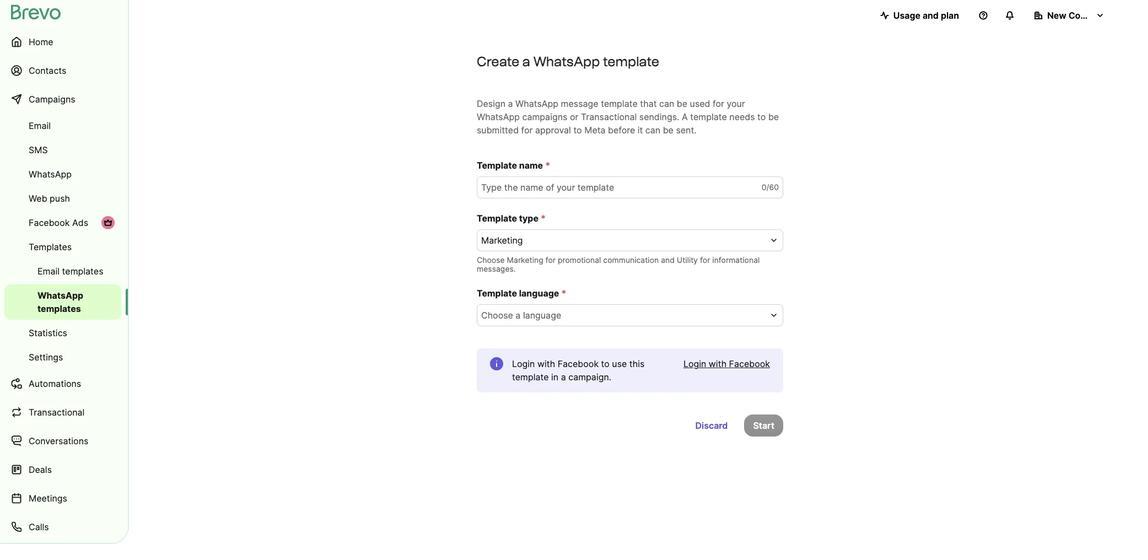 Task type: locate. For each thing, give the bounding box(es) containing it.
contacts
[[29, 65, 66, 76]]

1 vertical spatial can
[[646, 125, 661, 136]]

2 horizontal spatial facebook
[[729, 358, 770, 370]]

0 vertical spatial *
[[546, 160, 550, 171]]

new
[[1048, 10, 1067, 21]]

choose up template language *
[[477, 255, 505, 265]]

0 vertical spatial email
[[29, 120, 51, 131]]

a inside design a whatsapp message template that can be used for your whatsapp campaigns or transactional sendings. a template needs to be submitted for approval to meta before it can be sent.
[[508, 98, 513, 109]]

choose
[[477, 255, 505, 265], [481, 310, 513, 321]]

template up that
[[603, 53, 660, 69]]

settings link
[[4, 346, 121, 368]]

for right utility
[[700, 255, 711, 265]]

a
[[523, 53, 531, 69], [508, 98, 513, 109], [516, 310, 521, 321], [561, 372, 566, 383]]

template
[[477, 160, 517, 171], [477, 213, 517, 224], [477, 288, 517, 299]]

left___rvooi image
[[104, 218, 113, 227]]

template left name
[[477, 160, 517, 171]]

calls link
[[4, 514, 121, 540]]

templates up statistics link
[[38, 303, 81, 314]]

0 vertical spatial templates
[[62, 266, 103, 277]]

1 login from the left
[[512, 358, 535, 370]]

whatsapp up message
[[534, 53, 600, 69]]

template left type
[[477, 213, 517, 224]]

Type the name of your template text field
[[477, 176, 784, 199]]

facebook inside login with facebook to use this template in a campaign.
[[558, 358, 599, 370]]

0 vertical spatial language
[[519, 288, 559, 299]]

template name *
[[477, 160, 550, 171]]

0 vertical spatial to
[[758, 111, 766, 122]]

usage
[[894, 10, 921, 21]]

with
[[538, 358, 555, 370], [709, 358, 727, 370]]

a inside login with facebook to use this template in a campaign.
[[561, 372, 566, 383]]

3 template from the top
[[477, 288, 517, 299]]

marketing inside choose marketing for promotional communication and utility for informational messages.
[[507, 255, 544, 265]]

0 horizontal spatial with
[[538, 358, 555, 370]]

language down template language *
[[523, 310, 562, 321]]

1 vertical spatial language
[[523, 310, 562, 321]]

choose down template language *
[[481, 310, 513, 321]]

1 horizontal spatial to
[[601, 358, 610, 370]]

a inside popup button
[[516, 310, 521, 321]]

can up sendings.
[[660, 98, 675, 109]]

facebook inside login with facebook link
[[729, 358, 770, 370]]

a
[[682, 111, 688, 122]]

choose for choose a language
[[481, 310, 513, 321]]

approval
[[536, 125, 571, 136]]

that
[[640, 98, 657, 109]]

web push
[[29, 193, 70, 204]]

sms link
[[4, 139, 121, 161]]

automations link
[[4, 371, 121, 397]]

statistics link
[[4, 322, 121, 344]]

transactional link
[[4, 399, 121, 426]]

1 vertical spatial *
[[541, 213, 546, 224]]

automations
[[29, 378, 81, 389]]

* right type
[[541, 213, 546, 224]]

with for login with facebook
[[709, 358, 727, 370]]

None field
[[481, 309, 766, 322]]

email down templates
[[38, 266, 60, 277]]

template down used
[[691, 111, 727, 122]]

used
[[690, 98, 711, 109]]

2 template from the top
[[477, 213, 517, 224]]

sms
[[29, 144, 48, 156]]

a right in
[[561, 372, 566, 383]]

conversations
[[29, 436, 88, 447]]

transactional up before
[[581, 111, 637, 122]]

marketing inside popup button
[[481, 235, 523, 246]]

marketing down "template type *"
[[481, 235, 523, 246]]

for left promotional
[[546, 255, 556, 265]]

language
[[519, 288, 559, 299], [523, 310, 562, 321]]

templates down templates link
[[62, 266, 103, 277]]

* down promotional
[[562, 288, 567, 299]]

for left your
[[713, 98, 725, 109]]

email for email templates
[[38, 266, 60, 277]]

* for template type *
[[541, 213, 546, 224]]

be right needs
[[769, 111, 779, 122]]

whatsapp up submitted
[[477, 111, 520, 122]]

whatsapp link
[[4, 163, 121, 185]]

login
[[512, 358, 535, 370], [684, 358, 707, 370]]

0 vertical spatial and
[[923, 10, 939, 21]]

1 vertical spatial choose
[[481, 310, 513, 321]]

new company
[[1048, 10, 1110, 21]]

1 horizontal spatial and
[[923, 10, 939, 21]]

email up the sms
[[29, 120, 51, 131]]

push
[[50, 193, 70, 204]]

to left use
[[601, 358, 610, 370]]

0 vertical spatial can
[[660, 98, 675, 109]]

email link
[[4, 115, 121, 137]]

be up a
[[677, 98, 688, 109]]

language up choose a language in the left of the page
[[519, 288, 559, 299]]

1 with from the left
[[538, 358, 555, 370]]

informational
[[713, 255, 760, 265]]

facebook
[[29, 217, 70, 228], [558, 358, 599, 370], [729, 358, 770, 370]]

2 with from the left
[[709, 358, 727, 370]]

marketing
[[481, 235, 523, 246], [507, 255, 544, 265]]

this
[[630, 358, 645, 370]]

0 horizontal spatial be
[[663, 125, 674, 136]]

1 vertical spatial templates
[[38, 303, 81, 314]]

2 vertical spatial to
[[601, 358, 610, 370]]

a right create
[[523, 53, 531, 69]]

templates inside whatsapp templates
[[38, 303, 81, 314]]

1 vertical spatial and
[[661, 255, 675, 265]]

to
[[758, 111, 766, 122], [574, 125, 582, 136], [601, 358, 610, 370]]

ads
[[72, 217, 88, 228]]

submitted
[[477, 125, 519, 136]]

design a whatsapp message template that can be used for your whatsapp campaigns or transactional sendings. a template needs to be submitted for approval to meta before it can be sent.
[[477, 98, 779, 136]]

* right name
[[546, 160, 550, 171]]

can
[[660, 98, 675, 109], [646, 125, 661, 136]]

2 login from the left
[[684, 358, 707, 370]]

1 vertical spatial marketing
[[507, 255, 544, 265]]

marketing button
[[477, 229, 784, 251]]

whatsapp up campaigns
[[516, 98, 559, 109]]

utility
[[677, 255, 698, 265]]

marketing up template language *
[[507, 255, 544, 265]]

to inside login with facebook to use this template in a campaign.
[[601, 358, 610, 370]]

1 vertical spatial email
[[38, 266, 60, 277]]

1 vertical spatial transactional
[[29, 407, 85, 418]]

home
[[29, 36, 53, 47]]

1 template from the top
[[477, 160, 517, 171]]

needs
[[730, 111, 755, 122]]

and
[[923, 10, 939, 21], [661, 255, 675, 265]]

discard button
[[687, 415, 737, 437]]

whatsapp down email templates 'link'
[[38, 290, 83, 301]]

for
[[713, 98, 725, 109], [521, 125, 533, 136], [546, 255, 556, 265], [700, 255, 711, 265]]

0 vertical spatial marketing
[[481, 235, 523, 246]]

whatsapp up web push
[[29, 169, 72, 180]]

choose inside choose a language popup button
[[481, 310, 513, 321]]

communication
[[604, 255, 659, 265]]

to down or
[[574, 125, 582, 136]]

login with facebook
[[684, 358, 770, 370]]

0 horizontal spatial login
[[512, 358, 535, 370]]

transactional inside design a whatsapp message template that can be used for your whatsapp campaigns or transactional sendings. a template needs to be submitted for approval to meta before it can be sent.
[[581, 111, 637, 122]]

to right needs
[[758, 111, 766, 122]]

alert
[[477, 349, 784, 393]]

0 horizontal spatial transactional
[[29, 407, 85, 418]]

email templates
[[38, 266, 103, 277]]

name
[[519, 160, 543, 171]]

choose a language button
[[477, 304, 784, 326]]

login for login with facebook to use this template in a campaign.
[[512, 358, 535, 370]]

0 vertical spatial transactional
[[581, 111, 637, 122]]

0 horizontal spatial to
[[574, 125, 582, 136]]

template down messages.
[[477, 288, 517, 299]]

login inside login with facebook to use this template in a campaign.
[[512, 358, 535, 370]]

templates
[[62, 266, 103, 277], [38, 303, 81, 314]]

be down sendings.
[[663, 125, 674, 136]]

templates inside email templates 'link'
[[62, 266, 103, 277]]

template
[[603, 53, 660, 69], [601, 98, 638, 109], [691, 111, 727, 122], [512, 372, 549, 383]]

2 horizontal spatial be
[[769, 111, 779, 122]]

1 vertical spatial template
[[477, 213, 517, 224]]

web
[[29, 193, 47, 204]]

plan
[[941, 10, 960, 21]]

email inside 'link'
[[38, 266, 60, 277]]

with inside login with facebook to use this template in a campaign.
[[538, 358, 555, 370]]

0 vertical spatial template
[[477, 160, 517, 171]]

transactional down automations
[[29, 407, 85, 418]]

and left utility
[[661, 255, 675, 265]]

0 horizontal spatial and
[[661, 255, 675, 265]]

can right it
[[646, 125, 661, 136]]

0 / 60
[[762, 183, 779, 192]]

a right design
[[508, 98, 513, 109]]

2 vertical spatial *
[[562, 288, 567, 299]]

a down template language *
[[516, 310, 521, 321]]

2 vertical spatial template
[[477, 288, 517, 299]]

sent.
[[676, 125, 697, 136]]

choose inside choose marketing for promotional communication and utility for informational messages.
[[477, 255, 505, 265]]

or
[[570, 111, 579, 122]]

email templates link
[[4, 260, 121, 282]]

campaigns
[[523, 111, 568, 122]]

company
[[1069, 10, 1110, 21]]

and left 'plan' at right
[[923, 10, 939, 21]]

it
[[638, 125, 643, 136]]

1 horizontal spatial facebook
[[558, 358, 599, 370]]

with inside login with facebook link
[[709, 358, 727, 370]]

1 horizontal spatial login
[[684, 358, 707, 370]]

template left in
[[512, 372, 549, 383]]

transactional
[[581, 111, 637, 122], [29, 407, 85, 418]]

1 horizontal spatial with
[[709, 358, 727, 370]]

meetings link
[[4, 485, 121, 512]]

* for template language *
[[562, 288, 567, 299]]

1 horizontal spatial be
[[677, 98, 688, 109]]

*
[[546, 160, 550, 171], [541, 213, 546, 224], [562, 288, 567, 299]]

1 horizontal spatial transactional
[[581, 111, 637, 122]]

templates for whatsapp templates
[[38, 303, 81, 314]]

0 vertical spatial choose
[[477, 255, 505, 265]]



Task type: vqa. For each thing, say whether or not it's contained in the screenshot.
Video call with Brevo field
no



Task type: describe. For each thing, give the bounding box(es) containing it.
statistics
[[29, 328, 67, 339]]

a for create
[[523, 53, 531, 69]]

and inside 'usage and plan' button
[[923, 10, 939, 21]]

conversations link
[[4, 428, 121, 454]]

design
[[477, 98, 506, 109]]

contacts link
[[4, 57, 121, 84]]

template up before
[[601, 98, 638, 109]]

discard
[[696, 420, 728, 431]]

template for template language
[[477, 288, 517, 299]]

meetings
[[29, 493, 67, 504]]

start
[[754, 420, 775, 431]]

facebook for login with facebook
[[729, 358, 770, 370]]

deals
[[29, 464, 52, 475]]

choose a language
[[481, 310, 562, 321]]

messages.
[[477, 264, 516, 274]]

templates
[[29, 242, 72, 253]]

0 horizontal spatial facebook
[[29, 217, 70, 228]]

message
[[561, 98, 599, 109]]

template for template name
[[477, 160, 517, 171]]

with for login with facebook to use this template in a campaign.
[[538, 358, 555, 370]]

none field inside choose a language popup button
[[481, 309, 766, 322]]

60
[[770, 183, 779, 192]]

sendings.
[[640, 111, 680, 122]]

login with facebook to use this template in a campaign.
[[512, 358, 645, 383]]

2 horizontal spatial to
[[758, 111, 766, 122]]

whatsapp templates link
[[4, 285, 121, 320]]

template for template type
[[477, 213, 517, 224]]

promotional
[[558, 255, 601, 265]]

template inside login with facebook to use this template in a campaign.
[[512, 372, 549, 383]]

/
[[767, 183, 770, 192]]

create
[[477, 53, 520, 69]]

choose for choose marketing for promotional communication and utility for informational messages.
[[477, 255, 505, 265]]

for down campaigns
[[521, 125, 533, 136]]

1 vertical spatial to
[[574, 125, 582, 136]]

facebook for login with facebook to use this template in a campaign.
[[558, 358, 599, 370]]

create a whatsapp template
[[477, 53, 660, 69]]

calls
[[29, 522, 49, 533]]

campaigns
[[29, 94, 75, 105]]

templates link
[[4, 236, 121, 258]]

template type *
[[477, 213, 546, 224]]

facebook ads
[[29, 217, 88, 228]]

1 vertical spatial be
[[769, 111, 779, 122]]

before
[[608, 125, 635, 136]]

choose marketing for promotional communication and utility for informational messages.
[[477, 255, 760, 274]]

0
[[762, 183, 767, 192]]

settings
[[29, 352, 63, 363]]

email for email
[[29, 120, 51, 131]]

a for design
[[508, 98, 513, 109]]

meta
[[585, 125, 606, 136]]

campaigns link
[[4, 86, 121, 113]]

login for login with facebook
[[684, 358, 707, 370]]

language inside choose a language popup button
[[523, 310, 562, 321]]

start button
[[745, 415, 784, 437]]

web push link
[[4, 188, 121, 210]]

login with facebook link
[[684, 357, 770, 371]]

2 vertical spatial be
[[663, 125, 674, 136]]

template language *
[[477, 288, 567, 299]]

alert containing login with facebook to use this template in a campaign.
[[477, 349, 784, 393]]

templates for email templates
[[62, 266, 103, 277]]

* for template name *
[[546, 160, 550, 171]]

0 vertical spatial be
[[677, 98, 688, 109]]

whatsapp templates
[[38, 290, 83, 314]]

type
[[519, 213, 539, 224]]

facebook ads link
[[4, 212, 121, 234]]

a for choose
[[516, 310, 521, 321]]

deals link
[[4, 457, 121, 483]]

your
[[727, 98, 746, 109]]

new company button
[[1026, 4, 1114, 26]]

usage and plan button
[[872, 4, 968, 26]]

in
[[552, 372, 559, 383]]

usage and plan
[[894, 10, 960, 21]]

home link
[[4, 29, 121, 55]]

campaign.
[[569, 372, 612, 383]]

use
[[612, 358, 627, 370]]

and inside choose marketing for promotional communication and utility for informational messages.
[[661, 255, 675, 265]]



